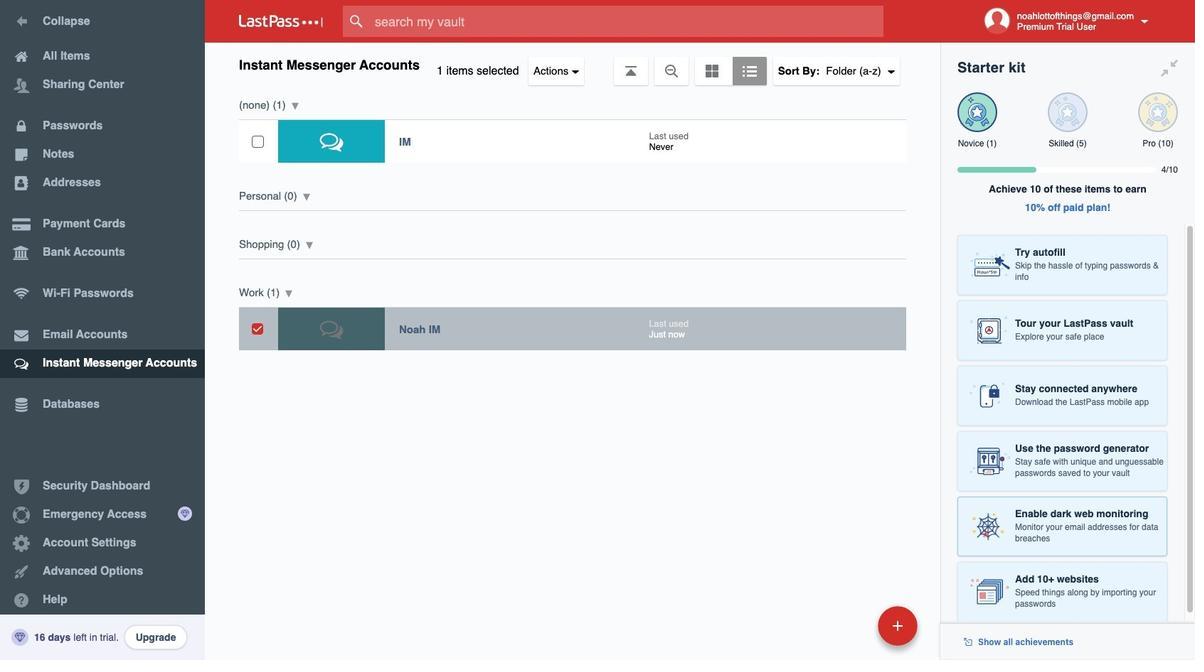 Task type: vqa. For each thing, say whether or not it's contained in the screenshot.
New item element
yes



Task type: describe. For each thing, give the bounding box(es) containing it.
new item element
[[780, 606, 923, 647]]

search my vault text field
[[343, 6, 911, 37]]

new item navigation
[[780, 603, 926, 661]]

vault options navigation
[[205, 43, 941, 85]]



Task type: locate. For each thing, give the bounding box(es) containing it.
main navigation navigation
[[0, 0, 205, 661]]

lastpass image
[[239, 15, 323, 28]]

Search search field
[[343, 6, 911, 37]]



